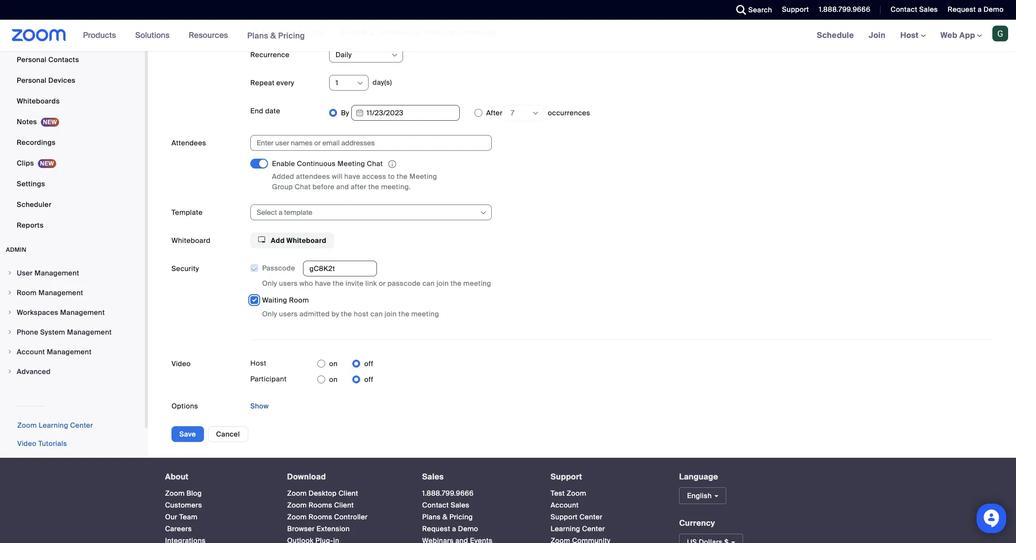 Task type: locate. For each thing, give the bounding box(es) containing it.
whiteboard right add
[[286, 236, 326, 245]]

show
[[250, 402, 269, 411]]

7 right after on the top
[[511, 108, 515, 117]]

rooms
[[309, 501, 332, 510], [309, 513, 332, 521]]

1 vertical spatial contact
[[422, 501, 449, 510]]

contact up host dropdown button
[[891, 5, 917, 14]]

1 horizontal spatial meeting
[[411, 310, 439, 319]]

show button
[[250, 398, 269, 414]]

2 right image from the top
[[7, 290, 13, 296]]

blog
[[186, 489, 202, 498]]

0 vertical spatial 1.888.799.9666
[[819, 5, 870, 14]]

can right host
[[370, 310, 383, 319]]

0 vertical spatial client
[[338, 489, 358, 498]]

sales up host dropdown button
[[919, 5, 938, 14]]

personal menu menu
[[0, 0, 145, 236]]

1 vertical spatial &
[[443, 513, 448, 521]]

5 right image from the top
[[7, 349, 13, 355]]

0 vertical spatial users
[[279, 279, 298, 288]]

only up waiting
[[262, 279, 277, 288]]

management up account management menu item
[[67, 328, 112, 337]]

support up test zoom link
[[551, 472, 582, 482]]

host up "participant"
[[250, 359, 266, 368]]

room inside menu item
[[17, 289, 37, 297]]

1 users from the top
[[279, 279, 298, 288]]

1 right image from the top
[[7, 270, 13, 276]]

only down waiting
[[262, 310, 277, 319]]

management up the phone system management menu item
[[60, 308, 105, 317]]

phone inside personal menu menu
[[17, 35, 38, 44]]

0 horizontal spatial &
[[270, 30, 276, 41]]

center up base
[[70, 421, 93, 430]]

1 rooms from the top
[[309, 501, 332, 510]]

base
[[56, 458, 73, 466]]

video up knowledge
[[17, 439, 36, 448]]

zoom learning center link
[[17, 421, 93, 430]]

meeting up meeting.
[[409, 172, 437, 181]]

right image for account management
[[7, 349, 13, 355]]

only
[[262, 279, 277, 288], [262, 310, 277, 319]]

right image for user management
[[7, 270, 13, 276]]

2 vertical spatial meeting
[[411, 310, 439, 319]]

0 horizontal spatial pricing
[[278, 30, 305, 41]]

0 vertical spatial contact
[[891, 5, 917, 14]]

language
[[679, 472, 718, 482]]

1 vertical spatial 7
[[511, 108, 515, 117]]

1 vertical spatial rooms
[[309, 513, 332, 521]]

test zoom account support center learning center
[[551, 489, 605, 533]]

0 vertical spatial account
[[17, 348, 45, 357]]

1 vertical spatial have
[[315, 279, 331, 288]]

contact down 1.888.799.9666 link
[[422, 501, 449, 510]]

client
[[338, 489, 358, 498], [334, 501, 354, 510]]

0 horizontal spatial a
[[452, 524, 456, 533]]

1 vertical spatial chat
[[295, 182, 311, 191]]

0 vertical spatial video
[[171, 359, 191, 368]]

account management menu item
[[0, 343, 145, 361]]

1 horizontal spatial video
[[171, 359, 191, 368]]

1 horizontal spatial whiteboard
[[286, 236, 326, 245]]

none text field inside security group
[[303, 261, 377, 277]]

1 horizontal spatial &
[[443, 513, 448, 521]]

2 horizontal spatial meeting
[[463, 279, 491, 288]]

0 vertical spatial chat
[[367, 159, 383, 168]]

1 horizontal spatial account
[[551, 501, 579, 510]]

1 only from the top
[[262, 279, 277, 288]]

or
[[379, 279, 386, 288]]

until
[[378, 28, 393, 36]]

english
[[687, 491, 712, 500]]

1 horizontal spatial meeting
[[409, 172, 437, 181]]

room down the user
[[17, 289, 37, 297]]

1 phone from the top
[[17, 35, 38, 44]]

a inside 1.888.799.9666 contact sales plans & pricing request a demo
[[452, 524, 456, 533]]

personal for personal contacts
[[17, 55, 46, 64]]

7
[[444, 28, 448, 36], [511, 108, 515, 117]]

pricing inside 1.888.799.9666 contact sales plans & pricing request a demo
[[449, 513, 473, 521]]

rooms down zoom rooms client link
[[309, 513, 332, 521]]

users for who
[[279, 279, 298, 288]]

1 horizontal spatial a
[[978, 5, 982, 14]]

0 vertical spatial can
[[422, 279, 435, 288]]

account link
[[551, 501, 579, 510]]

host
[[354, 310, 369, 319]]

1 personal from the top
[[17, 55, 46, 64]]

select meeting template text field
[[257, 205, 479, 220]]

video for video
[[171, 359, 191, 368]]

phone inside menu item
[[17, 328, 38, 337]]

0 horizontal spatial plans
[[247, 30, 268, 41]]

room management
[[17, 289, 83, 297]]

1 vertical spatial pricing
[[449, 513, 473, 521]]

management up workspaces management
[[38, 289, 83, 297]]

2 horizontal spatial show options image
[[532, 109, 539, 117]]

management for room management
[[38, 289, 83, 297]]

invite
[[346, 279, 364, 288]]

1 vertical spatial meeting
[[409, 172, 437, 181]]

a
[[978, 5, 982, 14], [452, 524, 456, 533]]

0 vertical spatial rooms
[[309, 501, 332, 510]]

sales down 1.888.799.9666 link
[[451, 501, 469, 510]]

1 vertical spatial join
[[385, 310, 397, 319]]

personal up personal devices at the top of the page
[[17, 55, 46, 64]]

0 horizontal spatial video
[[17, 439, 36, 448]]

2 rooms from the top
[[309, 513, 332, 521]]

0 horizontal spatial request
[[422, 524, 450, 533]]

on inside participant option group
[[329, 375, 338, 384]]

chat up access
[[367, 159, 383, 168]]

0 horizontal spatial contact
[[422, 501, 449, 510]]

can right passcode
[[422, 279, 435, 288]]

1 vertical spatial phone
[[17, 328, 38, 337]]

web app
[[940, 30, 975, 40]]

0 horizontal spatial chat
[[295, 182, 311, 191]]

on up participant option group
[[329, 359, 338, 368]]

1 vertical spatial learning
[[551, 524, 580, 533]]

1 vertical spatial users
[[279, 310, 298, 319]]

have inside added attendees will have access to the meeting group chat before and after the meeting.
[[344, 172, 360, 181]]

right image
[[7, 270, 13, 276], [7, 290, 13, 296], [7, 310, 13, 316], [7, 329, 13, 335], [7, 349, 13, 355]]

resources button
[[189, 20, 232, 51]]

1 horizontal spatial pricing
[[449, 513, 473, 521]]

video tutorials link
[[17, 439, 67, 448]]

pricing up recurrence
[[278, 30, 305, 41]]

rooms down desktop
[[309, 501, 332, 510]]

1 vertical spatial 1.888.799.9666
[[422, 489, 474, 498]]

1 vertical spatial request
[[422, 524, 450, 533]]

added attendees will have access to the meeting group chat before and after the meeting.
[[272, 172, 437, 191]]

1.888.799.9666 inside 1.888.799.9666 contact sales plans & pricing request a demo
[[422, 489, 474, 498]]

learning center link
[[551, 524, 605, 533]]

sales up 1.888.799.9666 link
[[422, 472, 444, 482]]

1 vertical spatial support
[[551, 472, 582, 482]]

video
[[171, 359, 191, 368], [17, 439, 36, 448]]

1.888.799.9666 up the schedule
[[819, 5, 870, 14]]

0 vertical spatial sales
[[919, 5, 938, 14]]

right image inside the phone system management menu item
[[7, 329, 13, 335]]

personal inside personal devices link
[[17, 76, 46, 85]]

1 button
[[336, 75, 365, 90]]

0 horizontal spatial join
[[385, 310, 397, 319]]

pricing
[[278, 30, 305, 41], [449, 513, 473, 521]]

right image for room management
[[7, 290, 13, 296]]

right image inside user management menu item
[[7, 270, 13, 276]]

a up 'web app' "dropdown button"
[[978, 5, 982, 14]]

2 whiteboard from the left
[[286, 236, 326, 245]]

1 vertical spatial a
[[452, 524, 456, 533]]

None text field
[[303, 261, 377, 277]]

room down who
[[289, 296, 309, 305]]

1 vertical spatial on
[[329, 375, 338, 384]]

1 vertical spatial meeting
[[463, 279, 491, 288]]

room inside security group
[[289, 296, 309, 305]]

1 horizontal spatial plans
[[422, 513, 441, 521]]

0 vertical spatial 7
[[444, 28, 448, 36]]

0 vertical spatial off
[[364, 359, 373, 368]]

support down account link
[[551, 513, 578, 521]]

& down 1.888.799.9666 link
[[443, 513, 448, 521]]

demo down 1.888.799.9666 link
[[458, 524, 478, 533]]

have up after on the top left
[[344, 172, 360, 181]]

0 horizontal spatial meeting
[[337, 159, 365, 168]]

2 users from the top
[[279, 310, 298, 319]]

2 phone from the top
[[17, 328, 38, 337]]

waiting
[[262, 296, 287, 305]]

can
[[422, 279, 435, 288], [370, 310, 383, 319]]

right image inside account management menu item
[[7, 349, 13, 355]]

support right the search
[[782, 5, 809, 14]]

0 vertical spatial meeting
[[337, 159, 365, 168]]

off inside participant option group
[[364, 375, 373, 384]]

zoom blog customers our team careers
[[165, 489, 202, 533]]

request a demo
[[948, 5, 1004, 14]]

2 on from the top
[[329, 375, 338, 384]]

& up recurrence
[[270, 30, 276, 41]]

after
[[486, 108, 503, 117]]

1 vertical spatial center
[[580, 513, 603, 521]]

request inside 1.888.799.9666 contact sales plans & pricing request a demo
[[422, 524, 450, 533]]

on inside host option group
[[329, 359, 338, 368]]

recordings
[[17, 138, 56, 147]]

join right host
[[385, 310, 397, 319]]

only users admitted by the host can join the meeting
[[262, 310, 439, 319]]

1.888.799.9666 for 1.888.799.9666
[[819, 5, 870, 14]]

request down 1.888.799.9666 link
[[422, 524, 450, 533]]

zoom logo image
[[12, 29, 66, 41]]

phone down 'webinars'
[[17, 35, 38, 44]]

1 horizontal spatial contact
[[891, 5, 917, 14]]

0 vertical spatial center
[[70, 421, 93, 430]]

0 vertical spatial plans
[[247, 30, 268, 41]]

0 vertical spatial pricing
[[278, 30, 305, 41]]

phone for phone system management
[[17, 328, 38, 337]]

learn more about enable continuous meeting chat image
[[385, 160, 399, 169]]

chat inside application
[[367, 159, 383, 168]]

workspaces
[[17, 308, 58, 317]]

1 vertical spatial plans
[[422, 513, 441, 521]]

right image inside room management menu item
[[7, 290, 13, 296]]

personal contacts
[[17, 55, 79, 64]]

join right passcode
[[437, 279, 449, 288]]

1 on from the top
[[329, 359, 338, 368]]

0 horizontal spatial demo
[[458, 524, 478, 533]]

personal up whiteboards
[[17, 76, 46, 85]]

plans & pricing
[[247, 30, 305, 41]]

1 vertical spatial off
[[364, 375, 373, 384]]

request up 'web app' "dropdown button"
[[948, 5, 976, 14]]

whiteboard down template
[[171, 236, 210, 245]]

0 vertical spatial on
[[329, 359, 338, 368]]

show options image for 7
[[532, 109, 539, 117]]

management up room management
[[35, 269, 79, 278]]

demo
[[984, 5, 1004, 14], [458, 524, 478, 533]]

off up participant option group
[[364, 359, 373, 368]]

on down host option group at the bottom left
[[329, 375, 338, 384]]

request a demo link
[[940, 0, 1016, 20], [948, 5, 1004, 14], [422, 524, 478, 533]]

1 vertical spatial demo
[[458, 524, 478, 533]]

account down test zoom link
[[551, 501, 579, 510]]

0 vertical spatial a
[[978, 5, 982, 14]]

phone system management menu item
[[0, 323, 145, 342]]

extension
[[317, 524, 350, 533]]

controller
[[334, 513, 368, 521]]

a down 1.888.799.9666 link
[[452, 524, 456, 533]]

users down "waiting room"
[[279, 310, 298, 319]]

demo up profile picture
[[984, 5, 1004, 14]]

pricing down 1.888.799.9666 link
[[449, 513, 473, 521]]

whiteboards link
[[0, 91, 145, 111]]

only users who have the invite link or passcode can join the meeting
[[262, 279, 491, 288]]

host down contact sales
[[900, 30, 921, 40]]

about
[[165, 472, 189, 482]]

clips link
[[0, 153, 145, 173]]

1 horizontal spatial request
[[948, 5, 976, 14]]

23,
[[410, 28, 421, 36]]

options
[[171, 402, 198, 411]]

meeting
[[337, 159, 365, 168], [409, 172, 437, 181]]

1 off from the top
[[364, 359, 373, 368]]

chat inside added attendees will have access to the meeting group chat before and after the meeting.
[[295, 182, 311, 191]]

browser
[[287, 524, 315, 533]]

after
[[351, 182, 367, 191]]

3 right image from the top
[[7, 310, 13, 316]]

video for video tutorials
[[17, 439, 36, 448]]

2023,
[[423, 28, 442, 36]]

knowledge base
[[17, 458, 73, 466]]

have inside security group
[[315, 279, 331, 288]]

0 vertical spatial only
[[262, 279, 277, 288]]

1.888.799.9666 link
[[422, 489, 474, 498]]

1 horizontal spatial join
[[437, 279, 449, 288]]

0 vertical spatial &
[[270, 30, 276, 41]]

phone
[[17, 35, 38, 44], [17, 328, 38, 337]]

0 vertical spatial personal
[[17, 55, 46, 64]]

0 vertical spatial host
[[900, 30, 921, 40]]

by
[[341, 108, 349, 117]]

2 vertical spatial sales
[[451, 501, 469, 510]]

off inside host option group
[[364, 359, 373, 368]]

phone down workspaces
[[17, 328, 38, 337]]

learning up tutorials
[[39, 421, 68, 430]]

show options image inside the end date "option group"
[[532, 109, 539, 117]]

and
[[336, 182, 349, 191]]

off for participant
[[364, 375, 373, 384]]

plans inside 1.888.799.9666 contact sales plans & pricing request a demo
[[422, 513, 441, 521]]

learning down support center link
[[551, 524, 580, 533]]

4 right image from the top
[[7, 329, 13, 335]]

right image inside workspaces management menu item
[[7, 310, 13, 316]]

plans up recurrence
[[247, 30, 268, 41]]

chat down the "attendees"
[[295, 182, 311, 191]]

banner
[[0, 20, 1016, 52]]

0 horizontal spatial can
[[370, 310, 383, 319]]

0 horizontal spatial whiteboard
[[171, 236, 210, 245]]

meeting up added attendees will have access to the meeting group chat before and after the meeting.
[[337, 159, 365, 168]]

0 vertical spatial request
[[948, 5, 976, 14]]

meeting
[[297, 28, 325, 36], [463, 279, 491, 288], [411, 310, 439, 319]]

personal inside the 'personal contacts' link
[[17, 55, 46, 64]]

off down host option group at the bottom left
[[364, 375, 373, 384]]

Persistent Chat, enter email address,Enter user names or email addresses text field
[[257, 136, 477, 150]]

advanced menu item
[[0, 362, 145, 381]]

right image for phone system management
[[7, 329, 13, 335]]

& inside 1.888.799.9666 contact sales plans & pricing request a demo
[[443, 513, 448, 521]]

1 vertical spatial personal
[[17, 76, 46, 85]]

users for admitted
[[279, 310, 298, 319]]

2 only from the top
[[262, 310, 277, 319]]

2 horizontal spatial sales
[[919, 5, 938, 14]]

management for account management
[[47, 348, 92, 357]]

2 vertical spatial show options image
[[479, 209, 487, 217]]

0 horizontal spatial have
[[315, 279, 331, 288]]

0 horizontal spatial show options image
[[391, 51, 399, 59]]

0 vertical spatial demo
[[984, 5, 1004, 14]]

0 horizontal spatial meeting
[[297, 28, 325, 36]]

join
[[437, 279, 449, 288], [385, 310, 397, 319]]

plans down 1.888.799.9666 link
[[422, 513, 441, 521]]

off for host
[[364, 359, 373, 368]]

download link
[[287, 472, 326, 482]]

1 vertical spatial only
[[262, 310, 277, 319]]

7 button
[[511, 105, 540, 120]]

zoom blog link
[[165, 489, 202, 498]]

2 personal from the top
[[17, 76, 46, 85]]

end
[[250, 106, 263, 115]]

settings link
[[0, 174, 145, 194]]

webinars link
[[0, 9, 145, 28]]

meeting inside enable continuous meeting chat application
[[337, 159, 365, 168]]

1 horizontal spatial have
[[344, 172, 360, 181]]

participant option group
[[317, 372, 373, 388]]

management down the phone system management menu item
[[47, 348, 92, 357]]

0 vertical spatial learning
[[39, 421, 68, 430]]

1 vertical spatial account
[[551, 501, 579, 510]]

request
[[948, 5, 976, 14], [422, 524, 450, 533]]

continuous
[[297, 159, 336, 168]]

1 horizontal spatial room
[[289, 296, 309, 305]]

2 off from the top
[[364, 375, 373, 384]]

1.888.799.9666 down sales "link"
[[422, 489, 474, 498]]

added
[[272, 172, 294, 181]]

1 horizontal spatial sales
[[451, 501, 469, 510]]

account up 'advanced'
[[17, 348, 45, 357]]

7 right 2023,
[[444, 28, 448, 36]]

1.888.799.9666
[[819, 5, 870, 14], [422, 489, 474, 498]]

1.888.799.9666 for 1.888.799.9666 contact sales plans & pricing request a demo
[[422, 489, 474, 498]]

2 vertical spatial center
[[582, 524, 605, 533]]

users up "waiting room"
[[279, 279, 298, 288]]

plans & pricing link
[[247, 30, 305, 41], [247, 30, 305, 41], [422, 513, 473, 521]]

products
[[83, 30, 116, 40]]

center down support center link
[[582, 524, 605, 533]]

0 vertical spatial show options image
[[391, 51, 399, 59]]

show options image for daily
[[391, 51, 399, 59]]

support inside test zoom account support center learning center
[[551, 513, 578, 521]]

devices
[[48, 76, 75, 85]]

english button
[[679, 487, 726, 504]]

host inside meetings navigation
[[900, 30, 921, 40]]

show options image
[[391, 51, 399, 59], [532, 109, 539, 117], [479, 209, 487, 217]]

0 vertical spatial have
[[344, 172, 360, 181]]

personal
[[17, 55, 46, 64], [17, 76, 46, 85]]

video up options
[[171, 359, 191, 368]]

1 horizontal spatial 7
[[511, 108, 515, 117]]

center up the learning center link
[[580, 513, 603, 521]]

have right who
[[315, 279, 331, 288]]

zoom inside test zoom account support center learning center
[[567, 489, 586, 498]]

1 horizontal spatial 1.888.799.9666
[[819, 5, 870, 14]]

cancel
[[216, 430, 240, 439]]



Task type: vqa. For each thing, say whether or not it's contained in the screenshot.


Task type: describe. For each thing, give the bounding box(es) containing it.
pricing inside product information navigation
[[278, 30, 305, 41]]

0 horizontal spatial sales
[[422, 472, 444, 482]]

only for only users who have the invite link or passcode can join the meeting
[[262, 279, 277, 288]]

attendees
[[171, 138, 206, 147]]

group
[[272, 182, 293, 191]]

will
[[332, 172, 343, 181]]

1 horizontal spatial demo
[[984, 5, 1004, 14]]

admin menu menu
[[0, 264, 145, 382]]

notes link
[[0, 112, 145, 132]]

zoom learning center
[[17, 421, 93, 430]]

meeting inside added attendees will have access to the meeting group chat before and after the meeting.
[[409, 172, 437, 181]]

right image for workspaces management
[[7, 310, 13, 316]]

notes
[[17, 118, 37, 126]]

0 horizontal spatial host
[[250, 359, 266, 368]]

have for the
[[315, 279, 331, 288]]

on for participant
[[329, 375, 338, 384]]

solutions button
[[135, 20, 174, 51]]

enable continuous meeting chat
[[272, 159, 383, 168]]

1 horizontal spatial show options image
[[479, 209, 487, 217]]

daily button
[[336, 47, 390, 62]]

every
[[276, 78, 294, 87]]

1 horizontal spatial can
[[422, 279, 435, 288]]

save
[[179, 430, 196, 439]]

have for access
[[344, 172, 360, 181]]

banner containing products
[[0, 20, 1016, 52]]

add
[[271, 236, 285, 245]]

product information navigation
[[76, 20, 312, 52]]

participant
[[250, 375, 287, 383]]

contact sales
[[891, 5, 938, 14]]

1 whiteboard from the left
[[171, 236, 210, 245]]

security group
[[250, 261, 992, 320]]

web app button
[[940, 30, 982, 40]]

every day, until nov 23, 2023, 7 occurrence(s)
[[339, 28, 497, 36]]

occurrences
[[548, 108, 590, 117]]

system
[[40, 328, 65, 337]]

passcode
[[262, 264, 295, 273]]

recurrence
[[250, 50, 290, 59]]

to
[[388, 172, 395, 181]]

phone system management
[[17, 328, 112, 337]]

0 vertical spatial join
[[437, 279, 449, 288]]

video tutorials
[[17, 439, 67, 448]]

knowledge base link
[[17, 458, 73, 466]]

admitted
[[299, 310, 330, 319]]

join link
[[861, 20, 893, 51]]

right image
[[7, 369, 13, 375]]

1 vertical spatial can
[[370, 310, 383, 319]]

user management
[[17, 269, 79, 278]]

nov
[[395, 28, 408, 36]]

search
[[748, 5, 772, 14]]

phone link
[[0, 29, 145, 49]]

zoom inside zoom blog customers our team careers
[[165, 489, 185, 498]]

search button
[[729, 0, 775, 20]]

cancel button
[[208, 426, 248, 442]]

Date Picker text field
[[351, 105, 460, 121]]

personal contacts link
[[0, 50, 145, 70]]

sales inside 1.888.799.9666 contact sales plans & pricing request a demo
[[451, 501, 469, 510]]

& inside product information navigation
[[270, 30, 276, 41]]

recurring meeting
[[262, 28, 325, 36]]

1
[[336, 78, 338, 87]]

7 inside 7 dropdown button
[[511, 108, 515, 117]]

0 horizontal spatial learning
[[39, 421, 68, 430]]

whiteboard inside button
[[286, 236, 326, 245]]

demo inside 1.888.799.9666 contact sales plans & pricing request a demo
[[458, 524, 478, 533]]

schedule link
[[809, 20, 861, 51]]

about link
[[165, 472, 189, 482]]

profile picture image
[[992, 26, 1008, 41]]

management for user management
[[35, 269, 79, 278]]

host option group
[[317, 356, 373, 372]]

personal for personal devices
[[17, 76, 46, 85]]

contact inside 1.888.799.9666 contact sales plans & pricing request a demo
[[422, 501, 449, 510]]

resources
[[189, 30, 228, 40]]

knowledge
[[17, 458, 55, 466]]

only for only users admitted by the host can join the meeting
[[262, 310, 277, 319]]

workspaces management menu item
[[0, 303, 145, 322]]

zoom desktop client zoom rooms client zoom rooms controller browser extension
[[287, 489, 368, 533]]

contacts
[[48, 55, 79, 64]]

meeting.
[[381, 182, 411, 191]]

app
[[959, 30, 975, 40]]

account management
[[17, 348, 92, 357]]

currency
[[679, 518, 715, 528]]

personal devices
[[17, 76, 75, 85]]

room management menu item
[[0, 284, 145, 302]]

0 vertical spatial support
[[782, 5, 809, 14]]

tutorials
[[38, 439, 67, 448]]

personal devices link
[[0, 71, 145, 90]]

link
[[365, 279, 377, 288]]

repeat every
[[250, 78, 294, 87]]

show options image
[[356, 79, 364, 87]]

0 horizontal spatial 7
[[444, 28, 448, 36]]

webinars
[[17, 14, 48, 23]]

attendees
[[296, 172, 330, 181]]

management inside menu item
[[67, 328, 112, 337]]

zoom rooms controller link
[[287, 513, 368, 521]]

workspaces management
[[17, 308, 105, 317]]

on for host
[[329, 359, 338, 368]]

day,
[[362, 28, 376, 36]]

daily
[[336, 50, 352, 59]]

1 vertical spatial client
[[334, 501, 354, 510]]

management for workspaces management
[[60, 308, 105, 317]]

meetings navigation
[[809, 20, 1016, 52]]

enable continuous meeting chat application
[[272, 159, 459, 170]]

add whiteboard
[[269, 236, 326, 245]]

reports
[[17, 221, 44, 230]]

customers link
[[165, 501, 202, 510]]

user
[[17, 269, 33, 278]]

passcode
[[388, 279, 421, 288]]

enable
[[272, 159, 295, 168]]

scheduler link
[[0, 195, 145, 215]]

user management menu item
[[0, 264, 145, 283]]

clips
[[17, 159, 34, 168]]

account inside test zoom account support center learning center
[[551, 501, 579, 510]]

phone for phone
[[17, 35, 38, 44]]

0 vertical spatial meeting
[[297, 28, 325, 36]]

security
[[171, 264, 199, 273]]

our team link
[[165, 513, 198, 521]]

end date option group
[[329, 103, 992, 123]]

recurring
[[262, 28, 295, 36]]

account inside menu item
[[17, 348, 45, 357]]

solutions
[[135, 30, 170, 40]]

recordings link
[[0, 133, 145, 152]]

learning inside test zoom account support center learning center
[[551, 524, 580, 533]]

reports link
[[0, 216, 145, 235]]

plans inside product information navigation
[[247, 30, 268, 41]]

zoom rooms client link
[[287, 501, 354, 510]]

occurrence(s)
[[449, 28, 497, 36]]

date
[[265, 106, 280, 115]]

schedule
[[817, 30, 854, 40]]



